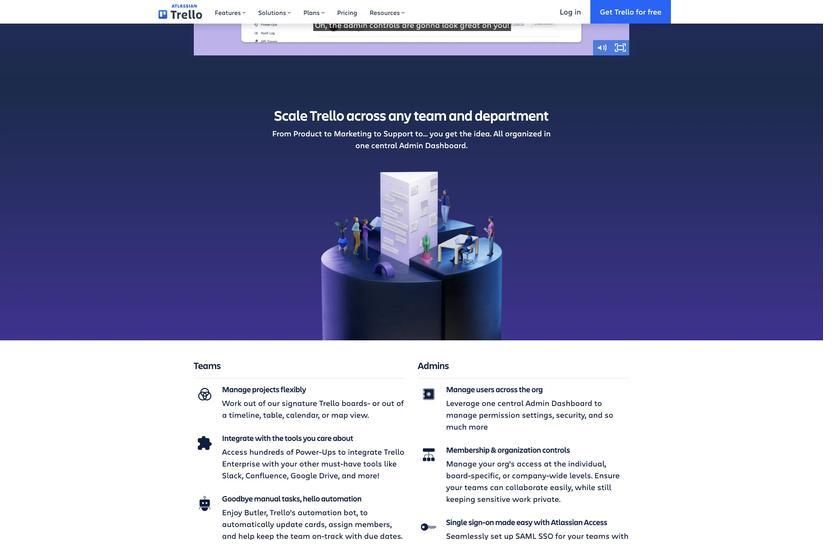 Task type: describe. For each thing, give the bounding box(es) containing it.
company-
[[513, 470, 550, 481]]

so
[[605, 410, 614, 420]]

trello inside scale trello across any team and department from product to marketing to support to… you get the idea. all organized in one central admin dashboard.
[[310, 106, 345, 125]]

to inside admins manage users across the org leverage one central admin dashboard to manage permission settings, security, and so much more
[[595, 398, 603, 409]]

you inside integrate with the tools you care about access hundreds of power-ups to integrate trello enterprise with your other must-have tools like slack, confluence, google drive, and more!
[[303, 433, 316, 444]]

flexibly
[[281, 384, 306, 395]]

1 vertical spatial automation
[[298, 507, 342, 518]]

access for integrate with the tools you care about access hundreds of power-ups to integrate trello enterprise with your other must-have tools like slack, confluence, google drive, and more!
[[222, 447, 248, 457]]

easy
[[517, 517, 533, 528]]

a
[[222, 410, 227, 420]]

with up hundreds
[[255, 433, 271, 444]]

admins
[[418, 359, 449, 372]]

more
[[469, 422, 489, 432]]

specific,
[[471, 470, 501, 481]]

get trello for free link
[[591, 0, 672, 24]]

integrate
[[348, 447, 382, 457]]

slack,
[[222, 470, 244, 481]]

marketing
[[334, 128, 372, 139]]

to…
[[416, 128, 428, 139]]

organized
[[506, 128, 543, 139]]

membership
[[447, 445, 490, 456]]

trello inside get trello for free link
[[615, 7, 635, 16]]

atlassian trello image
[[159, 4, 202, 19]]

sensitive
[[478, 494, 511, 505]]

to inside the goodbye manual tasks, hello automation enjoy butler, trello's automation bot, to automatically update cards, assign members, and help keep the team on-track with due dates.
[[360, 507, 368, 518]]

one inside scale trello across any team and department from product to marketing to support to… you get the idea. all organized in one central admin dashboard.
[[356, 140, 370, 151]]

ups
[[322, 447, 336, 457]]

scale
[[274, 106, 308, 125]]

across inside scale trello across any team and department from product to marketing to support to… you get the idea. all organized in one central admin dashboard.
[[347, 106, 387, 125]]

log in link
[[551, 0, 591, 24]]

must-
[[322, 459, 344, 469]]

timeline,
[[229, 410, 261, 420]]

help
[[239, 531, 255, 541]]

your inside integrate with the tools you care about access hundreds of power-ups to integrate trello enterprise with your other must-have tools like slack, confluence, google drive, and more!
[[281, 459, 298, 469]]

plans button
[[298, 0, 331, 24]]

have
[[344, 459, 362, 469]]

teams manage projects flexibly work out of our signature trello boards- or out of a timeline, table, calendar, or map view.
[[194, 359, 404, 420]]

the inside scale trello across any team and department from product to marketing to support to… you get the idea. all organized in one central admin dashboard.
[[460, 128, 472, 139]]

0 vertical spatial automation
[[322, 494, 362, 504]]

across inside admins manage users across the org leverage one central admin dashboard to manage permission settings, security, and so much more
[[496, 384, 518, 395]]

the inside integrate with the tools you care about access hundreds of power-ups to integrate trello enterprise with your other must-have tools like slack, confluence, google drive, and more!
[[272, 433, 284, 444]]

projects
[[252, 384, 280, 395]]

board-
[[447, 470, 471, 481]]

map
[[332, 410, 349, 420]]

the inside "membership & organization controls manage your org's access at the individual, board-specific, or company-wide levels. ensure your teams can collaborate easily, while still keeping sensitive work private."
[[554, 459, 567, 469]]

users
[[477, 384, 495, 395]]

enjoy
[[222, 507, 242, 518]]

free
[[648, 7, 662, 16]]

video thumbnail image
[[194, 0, 630, 56]]

0 horizontal spatial or
[[322, 410, 330, 420]]

hello
[[303, 494, 320, 504]]

or inside "membership & organization controls manage your org's access at the individual, board-specific, or company-wide levels. ensure your teams can collaborate easily, while still keeping sensitive work private."
[[503, 470, 511, 481]]

care
[[317, 433, 332, 444]]

0 horizontal spatial of
[[258, 398, 266, 409]]

controls
[[543, 445, 571, 456]]

power-
[[296, 447, 322, 457]]

sign-
[[469, 517, 486, 528]]

access
[[517, 459, 542, 469]]

features button
[[209, 0, 252, 24]]

tasks,
[[282, 494, 302, 504]]

log
[[560, 7, 573, 16]]

pricing link
[[331, 0, 364, 24]]

trello inside the teams manage projects flexibly work out of our signature trello boards- or out of a timeline, table, calendar, or map view.
[[320, 398, 340, 409]]

with up confluence,
[[262, 459, 279, 469]]

our
[[268, 398, 280, 409]]

confluence,
[[246, 470, 289, 481]]

made
[[496, 517, 516, 528]]

hundreds
[[250, 447, 284, 457]]

about
[[333, 433, 354, 444]]

assign
[[329, 519, 353, 530]]

get trello for free
[[601, 7, 662, 16]]

permission
[[479, 410, 521, 420]]

goodbye manual tasks, hello automation enjoy butler, trello's automation bot, to automatically update cards, assign members, and help keep the team on-track with due dates.
[[222, 494, 403, 541]]

pricing
[[337, 8, 358, 17]]

at
[[544, 459, 552, 469]]

to left the support
[[374, 128, 382, 139]]

and inside the goodbye manual tasks, hello automation enjoy butler, trello's automation bot, to automatically update cards, assign members, and help keep the team on-track with due dates.
[[222, 531, 237, 541]]

admin inside admins manage users across the org leverage one central admin dashboard to manage permission settings, security, and so much more
[[526, 398, 550, 409]]

while
[[576, 482, 596, 493]]

2 horizontal spatial your
[[479, 459, 496, 469]]

integrate with the tools you care about access hundreds of power-ups to integrate trello enterprise with your other must-have tools like slack, confluence, google drive, and more!
[[222, 433, 405, 481]]

idea.
[[474, 128, 492, 139]]

org
[[532, 384, 544, 395]]

org's
[[498, 459, 515, 469]]

team inside the goodbye manual tasks, hello automation enjoy butler, trello's automation bot, to automatically update cards, assign members, and help keep the team on-track with due dates.
[[291, 531, 310, 541]]

work
[[222, 398, 242, 409]]

admins manage users across the org leverage one central admin dashboard to manage permission settings, security, and so much more
[[418, 359, 614, 432]]

and inside scale trello across any team and department from product to marketing to support to… you get the idea. all organized in one central admin dashboard.
[[449, 106, 473, 125]]

signature
[[282, 398, 318, 409]]

from
[[273, 128, 292, 139]]

table,
[[263, 410, 284, 420]]

1 horizontal spatial your
[[447, 482, 463, 493]]

team inside scale trello across any team and department from product to marketing to support to… you get the idea. all organized in one central admin dashboard.
[[414, 106, 447, 125]]

department
[[475, 106, 549, 125]]

organization
[[498, 445, 542, 456]]

resources button
[[364, 0, 411, 24]]

update
[[276, 519, 303, 530]]

and inside integrate with the tools you care about access hundreds of power-ups to integrate trello enterprise with your other must-have tools like slack, confluence, google drive, and more!
[[342, 470, 356, 481]]

dashboard.
[[426, 140, 468, 151]]

work
[[513, 494, 532, 505]]



Task type: locate. For each thing, give the bounding box(es) containing it.
to
[[324, 128, 332, 139], [374, 128, 382, 139], [595, 398, 603, 409], [338, 447, 346, 457], [360, 507, 368, 518]]

membership & organization controls manage your org's access at the individual, board-specific, or company-wide levels. ensure your teams can collaborate easily, while still keeping sensitive work private.
[[447, 445, 620, 505]]

trello left for at the top of the page
[[615, 7, 635, 16]]

0 vertical spatial access
[[222, 447, 248, 457]]

automation
[[322, 494, 362, 504], [298, 507, 342, 518]]

to inside integrate with the tools you care about access hundreds of power-ups to integrate trello enterprise with your other must-have tools like slack, confluence, google drive, and more!
[[338, 447, 346, 457]]

1 vertical spatial central
[[498, 398, 524, 409]]

of inside integrate with the tools you care about access hundreds of power-ups to integrate trello enterprise with your other must-have tools like slack, confluence, google drive, and more!
[[286, 447, 294, 457]]

trello up product
[[310, 106, 345, 125]]

collaborate
[[506, 482, 549, 493]]

0 vertical spatial team
[[414, 106, 447, 125]]

more!
[[358, 470, 380, 481]]

0 horizontal spatial access
[[222, 447, 248, 457]]

view.
[[351, 410, 369, 420]]

get
[[446, 128, 458, 139]]

admin
[[400, 140, 424, 151], [526, 398, 550, 409]]

1 horizontal spatial access
[[585, 517, 608, 528]]

you up the power-
[[303, 433, 316, 444]]

manage for admins
[[447, 384, 475, 395]]

due
[[365, 531, 378, 541]]

single
[[447, 517, 468, 528]]

boards-
[[342, 398, 371, 409]]

and down have at the bottom left of page
[[342, 470, 356, 481]]

central inside scale trello across any team and department from product to marketing to support to… you get the idea. all organized in one central admin dashboard.
[[372, 140, 398, 151]]

access up enterprise
[[222, 447, 248, 457]]

trello up map
[[320, 398, 340, 409]]

automation up bot,
[[322, 494, 362, 504]]

out
[[244, 398, 256, 409], [382, 398, 395, 409]]

0 horizontal spatial central
[[372, 140, 398, 151]]

1 vertical spatial team
[[291, 531, 310, 541]]

one down users on the bottom right of page
[[482, 398, 496, 409]]

and up get on the right top of page
[[449, 106, 473, 125]]

0 vertical spatial across
[[347, 106, 387, 125]]

you left get on the right top of page
[[430, 128, 444, 139]]

to right ups in the left bottom of the page
[[338, 447, 346, 457]]

track
[[325, 531, 344, 541]]

the up hundreds
[[272, 433, 284, 444]]

members,
[[355, 519, 392, 530]]

google
[[291, 470, 317, 481]]

1 horizontal spatial central
[[498, 398, 524, 409]]

your up google
[[281, 459, 298, 469]]

or right boards-
[[373, 398, 380, 409]]

access
[[222, 447, 248, 457], [585, 517, 608, 528]]

to right product
[[324, 128, 332, 139]]

any
[[389, 106, 412, 125]]

0 horizontal spatial team
[[291, 531, 310, 541]]

video element
[[194, 0, 630, 56]]

like
[[384, 459, 397, 469]]

0 vertical spatial central
[[372, 140, 398, 151]]

keep
[[257, 531, 274, 541]]

1 out from the left
[[244, 398, 256, 409]]

access inside integrate with the tools you care about access hundreds of power-ups to integrate trello enterprise with your other must-have tools like slack, confluence, google drive, and more!
[[222, 447, 248, 457]]

all
[[494, 128, 504, 139]]

0 horizontal spatial admin
[[400, 140, 424, 151]]

1 vertical spatial tools
[[364, 459, 382, 469]]

private.
[[534, 494, 561, 505]]

plans
[[304, 8, 320, 17]]

0 vertical spatial in
[[575, 7, 582, 16]]

1 vertical spatial in
[[545, 128, 551, 139]]

manage up work
[[222, 384, 251, 395]]

1 vertical spatial one
[[482, 398, 496, 409]]

admin down to…
[[400, 140, 424, 151]]

security,
[[557, 410, 587, 420]]

features
[[215, 8, 241, 17]]

1 horizontal spatial you
[[430, 128, 444, 139]]

with
[[255, 433, 271, 444], [262, 459, 279, 469], [534, 517, 550, 528], [346, 531, 363, 541]]

1 horizontal spatial admin
[[526, 398, 550, 409]]

admin inside scale trello across any team and department from product to marketing to support to… you get the idea. all organized in one central admin dashboard.
[[400, 140, 424, 151]]

trello inside integrate with the tools you care about access hundreds of power-ups to integrate trello enterprise with your other must-have tools like slack, confluence, google drive, and more!
[[384, 447, 405, 457]]

0 horizontal spatial you
[[303, 433, 316, 444]]

central down the support
[[372, 140, 398, 151]]

automatically
[[222, 519, 274, 530]]

with inside the goodbye manual tasks, hello automation enjoy butler, trello's automation bot, to automatically update cards, assign members, and help keep the team on-track with due dates.
[[346, 531, 363, 541]]

scale trello across any team and department from product to marketing to support to… you get the idea. all organized in one central admin dashboard.
[[273, 106, 551, 151]]

integrate
[[222, 433, 254, 444]]

the inside admins manage users across the org leverage one central admin dashboard to manage permission settings, security, and so much more
[[520, 384, 531, 395]]

2 vertical spatial or
[[503, 470, 511, 481]]

2 out from the left
[[382, 398, 395, 409]]

1 vertical spatial or
[[322, 410, 330, 420]]

your
[[281, 459, 298, 469], [479, 459, 496, 469], [447, 482, 463, 493]]

trello up like
[[384, 447, 405, 457]]

0 vertical spatial or
[[373, 398, 380, 409]]

individual,
[[569, 459, 607, 469]]

one inside admins manage users across the org leverage one central admin dashboard to manage permission settings, security, and so much more
[[482, 398, 496, 409]]

manage inside "membership & organization controls manage your org's access at the individual, board-specific, or company-wide levels. ensure your teams can collaborate easily, while still keeping sensitive work private."
[[447, 459, 477, 469]]

1 vertical spatial you
[[303, 433, 316, 444]]

central up permission
[[498, 398, 524, 409]]

one
[[356, 140, 370, 151], [482, 398, 496, 409]]

get
[[601, 7, 613, 16]]

2 horizontal spatial of
[[397, 398, 404, 409]]

out right boards-
[[382, 398, 395, 409]]

you inside scale trello across any team and department from product to marketing to support to… you get the idea. all organized in one central admin dashboard.
[[430, 128, 444, 139]]

trello
[[615, 7, 635, 16], [310, 106, 345, 125], [320, 398, 340, 409], [384, 447, 405, 457]]

in right 'organized'
[[545, 128, 551, 139]]

access right atlassian
[[585, 517, 608, 528]]

dashboard
[[552, 398, 593, 409]]

can
[[491, 482, 504, 493]]

0 horizontal spatial across
[[347, 106, 387, 125]]

product
[[294, 128, 322, 139]]

0 horizontal spatial tools
[[285, 433, 302, 444]]

admin up settings,
[[526, 398, 550, 409]]

central
[[372, 140, 398, 151], [498, 398, 524, 409]]

0 horizontal spatial in
[[545, 128, 551, 139]]

calendar,
[[286, 410, 320, 420]]

across up marketing
[[347, 106, 387, 125]]

drive,
[[319, 470, 340, 481]]

manage up leverage
[[447, 384, 475, 395]]

the down update
[[276, 531, 289, 541]]

tools up more!
[[364, 459, 382, 469]]

and left 'help'
[[222, 531, 237, 541]]

leverage
[[447, 398, 480, 409]]

manage up board-
[[447, 459, 477, 469]]

solutions button
[[252, 0, 298, 24]]

access for single sign-on made easy with atlassian access
[[585, 517, 608, 528]]

to right bot,
[[360, 507, 368, 518]]

for
[[637, 7, 647, 16]]

wide
[[550, 470, 568, 481]]

ensure
[[595, 470, 620, 481]]

0 horizontal spatial your
[[281, 459, 298, 469]]

with right easy
[[534, 517, 550, 528]]

1 horizontal spatial out
[[382, 398, 395, 409]]

1 horizontal spatial of
[[286, 447, 294, 457]]

you
[[430, 128, 444, 139], [303, 433, 316, 444]]

teams
[[194, 359, 221, 372]]

across right users on the bottom right of page
[[496, 384, 518, 395]]

in inside scale trello across any team and department from product to marketing to support to… you get the idea. all organized in one central admin dashboard.
[[545, 128, 551, 139]]

team down update
[[291, 531, 310, 541]]

1 horizontal spatial across
[[496, 384, 518, 395]]

1 horizontal spatial team
[[414, 106, 447, 125]]

tools up the power-
[[285, 433, 302, 444]]

bot,
[[344, 507, 358, 518]]

team
[[414, 106, 447, 125], [291, 531, 310, 541]]

1 horizontal spatial in
[[575, 7, 582, 16]]

manage for teams
[[222, 384, 251, 395]]

easily,
[[551, 482, 574, 493]]

still
[[598, 482, 612, 493]]

1 horizontal spatial tools
[[364, 459, 382, 469]]

settings,
[[523, 410, 555, 420]]

central inside admins manage users across the org leverage one central admin dashboard to manage permission settings, security, and so much more
[[498, 398, 524, 409]]

0 vertical spatial one
[[356, 140, 370, 151]]

0 horizontal spatial out
[[244, 398, 256, 409]]

your down board-
[[447, 482, 463, 493]]

0 vertical spatial tools
[[285, 433, 302, 444]]

0 vertical spatial admin
[[400, 140, 424, 151]]

enterprise
[[222, 459, 260, 469]]

your up specific, at the bottom right of the page
[[479, 459, 496, 469]]

manage inside admins manage users across the org leverage one central admin dashboard to manage permission settings, security, and so much more
[[447, 384, 475, 395]]

or down org's
[[503, 470, 511, 481]]

and left so
[[589, 410, 603, 420]]

automation up cards,
[[298, 507, 342, 518]]

resources
[[370, 8, 400, 17]]

goodbye
[[222, 494, 253, 504]]

much
[[447, 422, 467, 432]]

1 vertical spatial admin
[[526, 398, 550, 409]]

1 vertical spatial across
[[496, 384, 518, 395]]

one down marketing
[[356, 140, 370, 151]]

the right get on the right top of page
[[460, 128, 472, 139]]

on
[[486, 517, 495, 528]]

0 vertical spatial you
[[430, 128, 444, 139]]

log in
[[560, 7, 582, 16]]

1 vertical spatial access
[[585, 517, 608, 528]]

team up to…
[[414, 106, 447, 125]]

manage inside the teams manage projects flexibly work out of our signature trello boards- or out of a timeline, table, calendar, or map view.
[[222, 384, 251, 395]]

and inside admins manage users across the org leverage one central admin dashboard to manage permission settings, security, and so much more
[[589, 410, 603, 420]]

the up wide at bottom
[[554, 459, 567, 469]]

or
[[373, 398, 380, 409], [322, 410, 330, 420], [503, 470, 511, 481]]

manage
[[447, 410, 477, 420]]

the left org
[[520, 384, 531, 395]]

other
[[300, 459, 320, 469]]

butler,
[[244, 507, 268, 518]]

1 horizontal spatial or
[[373, 398, 380, 409]]

single sign-on made easy with atlassian access
[[447, 517, 608, 528]]

to right dashboard
[[595, 398, 603, 409]]

in right log
[[575, 7, 582, 16]]

the
[[460, 128, 472, 139], [520, 384, 531, 395], [272, 433, 284, 444], [554, 459, 567, 469], [276, 531, 289, 541]]

on-
[[312, 531, 325, 541]]

out up the "timeline,"
[[244, 398, 256, 409]]

levels.
[[570, 470, 593, 481]]

with down assign
[[346, 531, 363, 541]]

teams
[[465, 482, 489, 493]]

1 horizontal spatial one
[[482, 398, 496, 409]]

2 horizontal spatial or
[[503, 470, 511, 481]]

0 horizontal spatial one
[[356, 140, 370, 151]]

the inside the goodbye manual tasks, hello automation enjoy butler, trello's automation bot, to automatically update cards, assign members, and help keep the team on-track with due dates.
[[276, 531, 289, 541]]

or left map
[[322, 410, 330, 420]]

in
[[575, 7, 582, 16], [545, 128, 551, 139]]



Task type: vqa. For each thing, say whether or not it's contained in the screenshot.
add 'icon'
no



